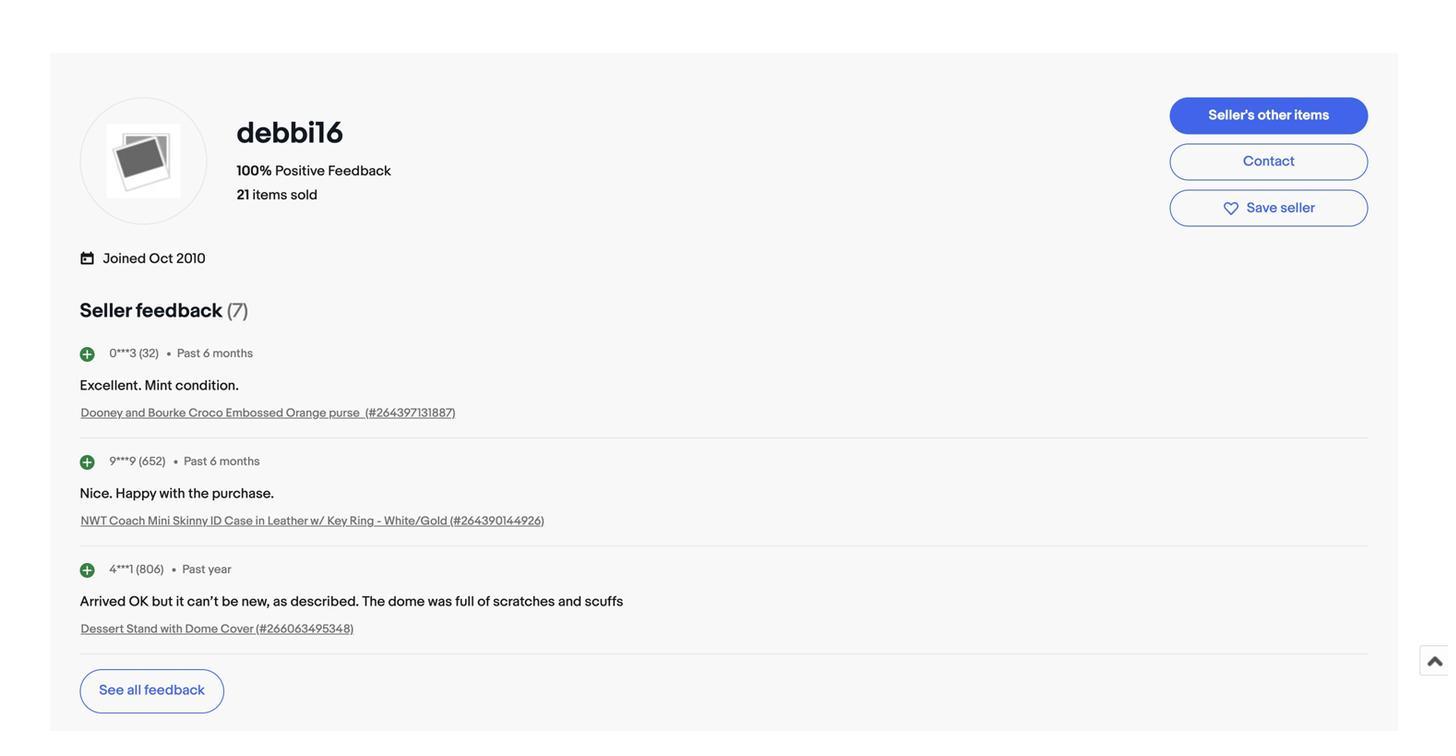 Task type: describe. For each thing, give the bounding box(es) containing it.
1 horizontal spatial items
[[1295, 107, 1330, 124]]

0***3
[[109, 346, 136, 361]]

6 for condition.
[[203, 346, 210, 361]]

see
[[99, 682, 124, 699]]

past for but
[[182, 562, 206, 577]]

debbi16 image
[[107, 124, 180, 198]]

skinny
[[173, 514, 208, 529]]

2010
[[176, 251, 206, 267]]

of
[[478, 594, 490, 610]]

nwt coach mini skinny id case in leather w/ key ring - white/gold (#264390144926)
[[81, 514, 544, 529]]

seller
[[1281, 200, 1315, 216]]

past 6 months for condition.
[[177, 346, 253, 361]]

feedback inside see all feedback link
[[144, 682, 205, 699]]

save
[[1247, 200, 1278, 216]]

as
[[273, 594, 287, 610]]

coach
[[109, 514, 145, 529]]

debbi16 link
[[237, 116, 350, 152]]

cover
[[221, 622, 253, 637]]

seller's other items
[[1209, 107, 1330, 124]]

but
[[152, 594, 173, 610]]

9***9 (652)
[[109, 454, 166, 469]]

w/
[[310, 514, 325, 529]]

seller feedback (7)
[[80, 299, 248, 323]]

4***1 (806)
[[109, 562, 164, 577]]

dooney and bourke croco embossed orange purse  (#264397131887)
[[81, 406, 455, 421]]

see all feedback
[[99, 682, 205, 699]]

excellent. mint condition.
[[80, 378, 239, 394]]

4***1
[[109, 562, 133, 577]]

nwt coach mini skinny id case in leather w/ key ring - white/gold (#264390144926) link
[[81, 514, 544, 529]]

text__icon wrapper image
[[80, 249, 103, 266]]

dooney
[[81, 406, 123, 421]]

ring
[[350, 514, 374, 529]]

(#266063495348)
[[256, 622, 354, 637]]

items inside 100% positive feedback 21 items sold
[[252, 187, 287, 204]]

dome
[[388, 594, 425, 610]]

mint
[[145, 378, 172, 394]]

scuffs
[[585, 594, 624, 610]]

case
[[224, 514, 253, 529]]

sold
[[291, 187, 318, 204]]

with for happy
[[159, 486, 185, 502]]

(#264390144926)
[[450, 514, 544, 529]]

positive
[[275, 163, 325, 180]]

full
[[455, 594, 474, 610]]

arrived
[[80, 594, 126, 610]]

100%
[[237, 163, 272, 180]]

(#264397131887)
[[365, 406, 455, 421]]

save seller
[[1247, 200, 1315, 216]]

oct
[[149, 251, 173, 267]]

other
[[1258, 107, 1291, 124]]

dessert stand with dome cover (#266063495348) link
[[81, 622, 354, 637]]

ok
[[129, 594, 149, 610]]

21
[[237, 187, 249, 204]]

debbi16
[[237, 116, 344, 152]]

months for excellent. mint condition.
[[213, 346, 253, 361]]

(806)
[[136, 562, 164, 577]]

scratches
[[493, 594, 555, 610]]

dome
[[185, 622, 218, 637]]



Task type: vqa. For each thing, say whether or not it's contained in the screenshot.
purchase.
yes



Task type: locate. For each thing, give the bounding box(es) containing it.
1 vertical spatial past
[[184, 454, 207, 469]]

joined oct 2010
[[103, 251, 206, 267]]

0 vertical spatial months
[[213, 346, 253, 361]]

1 vertical spatial and
[[558, 594, 582, 610]]

id
[[210, 514, 222, 529]]

see all feedback link
[[80, 669, 224, 714]]

0 vertical spatial with
[[159, 486, 185, 502]]

all
[[127, 682, 141, 699]]

bourke
[[148, 406, 186, 421]]

1 vertical spatial items
[[252, 187, 287, 204]]

past 6 months
[[177, 346, 253, 361], [184, 454, 260, 469]]

can't
[[187, 594, 219, 610]]

dessert
[[81, 622, 124, 637]]

(7)
[[227, 299, 248, 323]]

0 vertical spatial and
[[125, 406, 145, 421]]

0 vertical spatial past 6 months
[[177, 346, 253, 361]]

embossed
[[226, 406, 283, 421]]

months up purchase.
[[219, 454, 260, 469]]

100% positive feedback 21 items sold
[[237, 163, 391, 204]]

key
[[327, 514, 347, 529]]

0 vertical spatial feedback
[[136, 299, 223, 323]]

feedback up (32) at the top left
[[136, 299, 223, 323]]

it
[[176, 594, 184, 610]]

be
[[222, 594, 238, 610]]

seller's
[[1209, 107, 1255, 124]]

0 vertical spatial 6
[[203, 346, 210, 361]]

0***3 (32)
[[109, 346, 159, 361]]

white/gold
[[384, 514, 447, 529]]

purchase.
[[212, 486, 274, 502]]

stand
[[127, 622, 158, 637]]

was
[[428, 594, 452, 610]]

0 horizontal spatial and
[[125, 406, 145, 421]]

joined
[[103, 251, 146, 267]]

6
[[203, 346, 210, 361], [210, 454, 217, 469]]

past 6 months up purchase.
[[184, 454, 260, 469]]

1 vertical spatial feedback
[[144, 682, 205, 699]]

in
[[256, 514, 265, 529]]

described.
[[291, 594, 359, 610]]

1 vertical spatial with
[[160, 622, 183, 637]]

months up condition.
[[213, 346, 253, 361]]

arrived ok but it can't be new, as described.  the dome was full of scratches and scuffs
[[80, 594, 624, 610]]

and
[[125, 406, 145, 421], [558, 594, 582, 610]]

items right the other
[[1295, 107, 1330, 124]]

and left the bourke
[[125, 406, 145, 421]]

feedback
[[136, 299, 223, 323], [144, 682, 205, 699]]

dessert stand with dome cover (#266063495348)
[[81, 622, 354, 637]]

with down it
[[160, 622, 183, 637]]

6 up condition.
[[203, 346, 210, 361]]

and left scuffs
[[558, 594, 582, 610]]

leather
[[268, 514, 308, 529]]

0 vertical spatial items
[[1295, 107, 1330, 124]]

new,
[[242, 594, 270, 610]]

nice.
[[80, 486, 113, 502]]

feedback right all
[[144, 682, 205, 699]]

feedback
[[328, 163, 391, 180]]

-
[[377, 514, 381, 529]]

the
[[188, 486, 209, 502]]

past 6 months up condition.
[[177, 346, 253, 361]]

past up "the"
[[184, 454, 207, 469]]

with left "the"
[[159, 486, 185, 502]]

nice. happy with the purchase.
[[80, 486, 274, 502]]

items right the 21
[[252, 187, 287, 204]]

1 vertical spatial past 6 months
[[184, 454, 260, 469]]

(32)
[[139, 346, 159, 361]]

1 vertical spatial months
[[219, 454, 260, 469]]

6 for with
[[210, 454, 217, 469]]

seller
[[80, 299, 131, 323]]

months
[[213, 346, 253, 361], [219, 454, 260, 469]]

dooney and bourke croco embossed orange purse  (#264397131887) link
[[81, 406, 455, 421]]

with for stand
[[160, 622, 183, 637]]

past year
[[182, 562, 231, 577]]

6 up purchase.
[[210, 454, 217, 469]]

excellent.
[[80, 378, 142, 394]]

past left year on the bottom left of the page
[[182, 562, 206, 577]]

items
[[1295, 107, 1330, 124], [252, 187, 287, 204]]

condition.
[[175, 378, 239, 394]]

0 vertical spatial past
[[177, 346, 200, 361]]

past for with
[[184, 454, 207, 469]]

croco
[[189, 406, 223, 421]]

9***9
[[109, 454, 136, 469]]

orange
[[286, 406, 326, 421]]

0 horizontal spatial items
[[252, 187, 287, 204]]

months for nice. happy with the purchase.
[[219, 454, 260, 469]]

1 horizontal spatial and
[[558, 594, 582, 610]]

past up condition.
[[177, 346, 200, 361]]

year
[[208, 562, 231, 577]]

(652)
[[139, 454, 166, 469]]

contact link
[[1170, 143, 1369, 180]]

2 vertical spatial past
[[182, 562, 206, 577]]

happy
[[116, 486, 156, 502]]

mini
[[148, 514, 170, 529]]

1 vertical spatial 6
[[210, 454, 217, 469]]

past 6 months for with
[[184, 454, 260, 469]]

past for condition.
[[177, 346, 200, 361]]

past
[[177, 346, 200, 361], [184, 454, 207, 469], [182, 562, 206, 577]]

the
[[362, 594, 385, 610]]

seller's other items link
[[1170, 97, 1369, 134]]

contact
[[1244, 153, 1295, 170]]

save seller button
[[1170, 190, 1369, 227]]

nwt
[[81, 514, 107, 529]]



